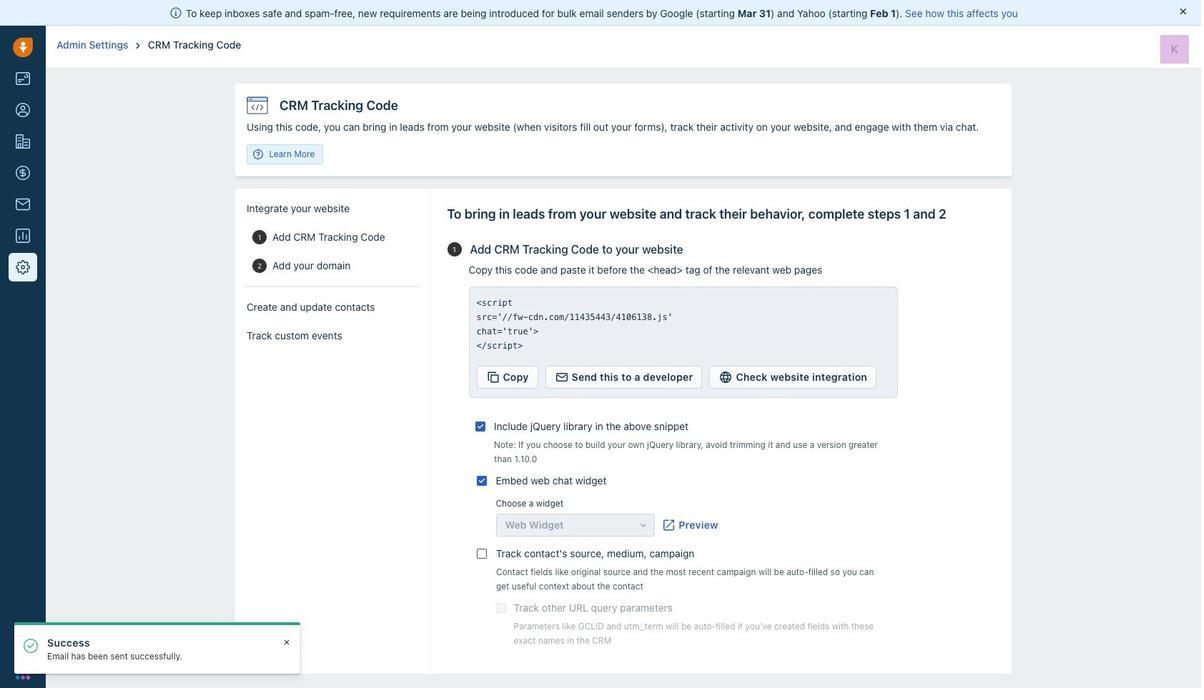 Task type: locate. For each thing, give the bounding box(es) containing it.
phone image
[[16, 634, 30, 649]]

None text field
[[477, 296, 890, 353]]



Task type: describe. For each thing, give the bounding box(es) containing it.
phone element
[[9, 627, 37, 656]]

freshworks switcher image
[[16, 666, 30, 680]]



Task type: vqa. For each thing, say whether or not it's contained in the screenshot.
Phone element
yes



